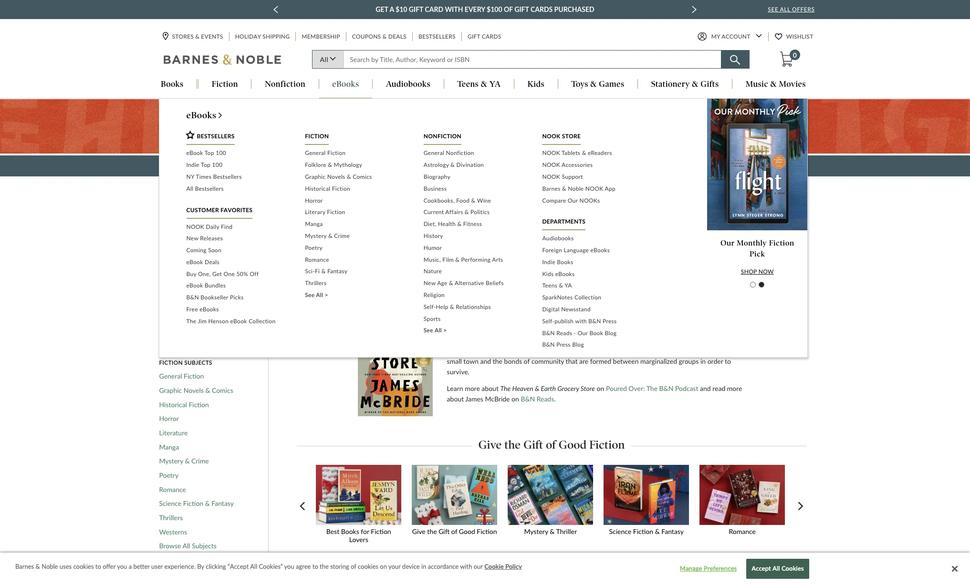Task type: locate. For each thing, give the bounding box(es) containing it.
mystery for mystery & crime
[[159, 458, 183, 466]]

poetry inside fiction books main content
[[159, 472, 179, 480]]

1 vertical spatial deals
[[205, 259, 220, 266]]

1 vertical spatial science
[[610, 528, 632, 536]]

1 horizontal spatial heaven
[[513, 385, 534, 393]]

0 horizontal spatial manga
[[159, 444, 179, 452]]

fiction
[[212, 80, 238, 89], [328, 150, 346, 157], [332, 185, 351, 192], [440, 198, 486, 217], [327, 209, 346, 216], [770, 239, 795, 248], [186, 251, 209, 258], [159, 307, 179, 315], [159, 321, 179, 329], [159, 335, 179, 343], [159, 360, 183, 367], [184, 373, 204, 381], [189, 401, 209, 409], [590, 438, 625, 452], [183, 500, 204, 508], [371, 528, 391, 536], [477, 528, 497, 536], [634, 528, 654, 536]]

indie inside ebook top 100 indie top 100 ny times bestsellers all bestsellers
[[186, 162, 200, 169]]

fiction down current
[[416, 218, 432, 225]]

comics
[[353, 173, 372, 181], [212, 387, 233, 395]]

customer favorites heading
[[186, 207, 253, 219]]

nature
[[424, 268, 442, 275]]

book inside "audiobooks foreign language ebooks indie books kids ebooks teens & ya sparknotes collection digital newsstand self-publish with b&n press b&n reads - our book blog b&n press blog"
[[590, 330, 604, 337]]

kids inside button
[[528, 80, 545, 89]]

give the gift of good fiction down .
[[479, 438, 625, 452]]

browse for browse all subjects
[[159, 543, 181, 551]]

cart image
[[781, 52, 794, 67]]

1 vertical spatial poetry link
[[159, 472, 179, 480]]

shop right list
[[520, 161, 539, 170]]

1 horizontal spatial blog
[[605, 330, 617, 337]]

ebooks up more
[[556, 271, 575, 278]]

b&n inside '2023 b&n book of the year winner learn more'
[[487, 263, 513, 277]]

self- up sports
[[424, 304, 436, 311]]

gift cards link
[[467, 32, 503, 41]]

self-
[[424, 304, 436, 311], [543, 318, 555, 325]]

all down sports
[[435, 327, 442, 334]]

all down ny
[[186, 185, 194, 192]]

1 horizontal spatial you
[[284, 564, 295, 571]]

1 horizontal spatial see
[[424, 327, 434, 334]]

health
[[438, 221, 456, 228]]

1 horizontal spatial for
[[424, 161, 434, 170]]

cards
[[531, 5, 553, 13], [482, 33, 502, 40]]

bestsellers inside heading
[[197, 133, 235, 140]]

& inside 'link'
[[383, 33, 387, 40]]

off
[[250, 271, 259, 278]]

holiday left "shipping"
[[235, 33, 261, 40]]

accept all cookies
[[752, 566, 805, 573]]

cookies
[[73, 564, 94, 571], [358, 564, 379, 571]]

audiobooks inside "audiobooks foreign language ebooks indie books kids ebooks teens & ya sparknotes collection digital newsstand self-publish with b&n press b&n reads - our book blog b&n press blog"
[[543, 235, 574, 242]]

national
[[569, 337, 594, 345]]

2 vertical spatial earth
[[541, 385, 556, 393]]

store,
[[644, 347, 660, 355]]

0 vertical spatial manga link
[[305, 219, 410, 231]]

0
[[794, 51, 798, 59]]

general inside fiction books main content
[[159, 373, 182, 381]]

sci-
[[305, 268, 315, 275]]

a left variety
[[386, 218, 389, 225]]

0 horizontal spatial science fiction & fantasy
[[159, 500, 234, 508]]

graphic novels & comics link
[[305, 171, 410, 183], [159, 387, 233, 395]]

the inside the heaven & earth grocery store (2023 b&n book of the year) link
[[691, 306, 706, 317]]

fantasy inside general fiction folklore & mythology graphic novels & comics historical fiction horror literary fiction manga mystery & crime poetry romance sci-fi & fantasy thrillers see all >
[[328, 268, 348, 275]]

1 horizontal spatial fantasy
[[328, 268, 348, 275]]

you left the agree
[[284, 564, 295, 571]]

ebook deals link
[[186, 257, 291, 269]]

coming up buy
[[186, 247, 207, 254]]

find inside fiction books main content
[[347, 161, 363, 170]]

indie books link
[[543, 257, 647, 269]]

ya inside "audiobooks foreign language ebooks indie books kids ebooks teens & ya sparknotes collection digital newsstand self-publish with b&n press b&n reads - our book blog b&n press blog"
[[565, 282, 573, 290]]

mystery for mystery & thriller
[[525, 528, 549, 536]]

best books for fiction lovers link
[[313, 466, 409, 551]]

coming soon link up 50%
[[186, 245, 291, 257]]

reads inside "audiobooks foreign language ebooks indie books kids ebooks teens & ya sparknotes collection digital newsstand self-publish with b&n press b&n reads - our book blog b&n press blog"
[[557, 330, 573, 337]]

beliefs
[[486, 280, 504, 287]]

coming inside nook daily find new releases coming soon ebook deals buy one, get one 50% off ebook bundles b&n bookseller picks free ebooks the jim henson ebook collection
[[186, 247, 207, 254]]

1 vertical spatial novels
[[184, 387, 204, 395]]

ebooks link
[[186, 110, 340, 121]]

get a $10 gift card with every $100 of gift cards purchased
[[376, 5, 595, 13]]

0 horizontal spatial 2023
[[461, 263, 484, 277]]

customer left by
[[159, 567, 192, 575]]

year)
[[708, 306, 730, 317]]

new down nature
[[424, 280, 436, 287]]

logo image
[[164, 54, 282, 68]]

1 vertical spatial holiday
[[557, 161, 584, 170]]

1 horizontal spatial crime
[[334, 233, 350, 240]]

0 vertical spatial barnes
[[543, 185, 561, 192]]

soon up free
[[183, 293, 198, 301]]

wishlist
[[787, 33, 814, 40]]

-
[[574, 330, 577, 337]]

the inside privacy alert dialog
[[320, 564, 329, 571]]

0 vertical spatial see all > link
[[305, 290, 410, 302]]

1 vertical spatial see
[[305, 292, 315, 299]]

earth left the digital
[[512, 306, 536, 317]]

2 more from the left
[[728, 385, 743, 393]]

0 horizontal spatial for
[[361, 528, 370, 536]]

50%
[[237, 271, 248, 278]]

our inside fiction books main content
[[541, 161, 554, 170]]

grocery for store,
[[621, 347, 643, 355]]

general for general fiction folklore & mythology graphic novels & comics historical fiction horror literary fiction manga mystery & crime poetry romance sci-fi & fantasy thrillers see all >
[[305, 150, 326, 157]]

ebook down bestsellers icon
[[186, 150, 203, 157]]

general fiction link down fiction subjects
[[159, 373, 204, 381]]

and
[[565, 218, 574, 225], [557, 337, 568, 345], [481, 358, 492, 366], [701, 385, 711, 393]]

blog down "-"
[[573, 342, 585, 349]]

new releases link up 'ebook deals' link at the top of page
[[186, 233, 291, 245]]

previous slide / item image
[[274, 6, 278, 13]]

1 horizontal spatial soon
[[208, 247, 222, 254]]

in inside privacy alert dialog
[[422, 564, 427, 571]]

1 vertical spatial for
[[361, 528, 370, 536]]

barnes & noble nook app link
[[543, 183, 647, 195]]

heaven for the heaven & earth grocery store (2023 b&n book of the year)
[[467, 306, 500, 317]]

0 horizontal spatial cookies
[[73, 564, 94, 571]]

bestsellers image
[[185, 130, 195, 139]]

mcbride
[[485, 396, 510, 404]]

of right bonds
[[524, 358, 530, 366]]

ya up sparknotes
[[565, 282, 573, 290]]

list containing general nonfiction
[[424, 148, 528, 337]]

fiction inside our monthly fiction pick
[[770, 239, 795, 248]]

user image
[[698, 32, 707, 41]]

deacon king kong and national book award winner
[[504, 337, 655, 345]]

audiobooks
[[386, 80, 431, 89], [543, 235, 574, 242], [181, 307, 216, 315]]

preferences
[[704, 566, 738, 573]]

mystery inside mystery & thriller link
[[525, 528, 549, 536]]

1 vertical spatial kids
[[543, 271, 554, 278]]

customer favorites down browse all subjects link
[[159, 567, 225, 575]]

holiday
[[235, 33, 261, 40], [557, 161, 584, 170]]

1 horizontal spatial get
[[376, 5, 389, 13]]

customer inside fiction books main content
[[159, 567, 192, 575]]

0 vertical spatial learn
[[535, 278, 551, 286]]

0 vertical spatial horror
[[305, 197, 323, 204]]

give the gift of good fiction up accordance
[[413, 528, 497, 536]]

get left the $10
[[376, 5, 389, 13]]

2 horizontal spatial audiobooks
[[543, 235, 574, 242]]

1 vertical spatial store
[[576, 306, 600, 317]]

comes the barnes & noble 2023 book of the year,
[[447, 337, 740, 355]]

privacy alert dialog
[[0, 554, 971, 586]]

nook accessories link
[[543, 160, 647, 171]]

soon inside nook daily find new releases coming soon ebook deals buy one, get one 50% off ebook bundles b&n bookseller picks free ebooks the jim henson ebook collection
[[208, 247, 222, 254]]

our monthly fiction pick
[[721, 239, 795, 259]]

1 vertical spatial best
[[519, 568, 541, 581]]

1 horizontal spatial poetry
[[305, 244, 323, 252]]

0 horizontal spatial give
[[413, 528, 426, 536]]

card
[[425, 5, 444, 13]]

0 horizontal spatial you
[[117, 564, 127, 571]]

see left offers
[[769, 6, 779, 13]]

of down king
[[529, 347, 535, 355]]

earth down award
[[604, 347, 619, 355]]

best left lovers
[[327, 528, 340, 536]]

business link
[[424, 183, 528, 195]]

general inside general nonfiction astrology & divination biography business cookbooks, food & wine current affairs & politics diet, health & fitness history humor music, film & performing arts nature new age & alternative beliefs religion self-help & relationships sports see all >
[[424, 150, 445, 157]]

1 horizontal spatial barnes
[[447, 347, 467, 355]]

and inside and read more about james mcbride on
[[701, 385, 711, 393]]

noble inside nook tablets & ereaders nook accessories nook support barnes & noble nook app compare our nooks
[[568, 185, 584, 192]]

nook inside nook daily find new releases coming soon ebook deals buy one, get one 50% off ebook bundles b&n bookseller picks free ebooks the jim henson ebook collection
[[186, 223, 204, 230]]

graphic down "general fiction"
[[159, 387, 182, 395]]

new up browse fiction
[[186, 235, 199, 242]]

1 horizontal spatial >
[[444, 327, 447, 334]]

Search by Title, Author, Keyword or ISBN text field
[[344, 50, 722, 69]]

bestsellers up the new releases
[[159, 264, 191, 272]]

our left accessories
[[541, 161, 554, 170]]

our inside our monthly fiction pick
[[721, 239, 735, 248]]

one
[[224, 271, 235, 278]]

manga link
[[305, 219, 410, 231], [159, 444, 179, 452]]

fiction books
[[440, 198, 530, 217]]

list containing ebook top 100
[[186, 148, 291, 195]]

poured over: the b&n podcast link
[[606, 385, 699, 393]]

horror up literary
[[305, 197, 323, 204]]

about left james
[[447, 396, 464, 404]]

in inside a stunning novel about a small town and the bonds of community that are formed between marginalized groups in order to survive.
[[701, 358, 706, 366]]

find left perfect
[[347, 161, 363, 170]]

thrillers inside general fiction folklore & mythology graphic novels & comics historical fiction horror literary fiction manga mystery & crime poetry romance sci-fi & fantasy thrillers see all >
[[305, 280, 327, 287]]

historical down graphic novels & comics on the left bottom
[[159, 401, 187, 409]]

book down deacon
[[512, 347, 528, 355]]

comics down folklore & mythology link
[[353, 173, 372, 181]]

2 vertical spatial noble
[[42, 564, 58, 571]]

book up store,
[[654, 306, 677, 317]]

navigation
[[0, 190, 971, 198]]

> down help
[[444, 327, 447, 334]]

heaven up are
[[576, 347, 597, 355]]

cookie policy link
[[485, 563, 522, 573]]

coming soon link down the new releases
[[159, 293, 198, 301]]

browse left variety
[[365, 218, 384, 225]]

books inside best books for fiction lovers
[[341, 528, 360, 536]]

0 vertical spatial bestsellers link
[[418, 32, 457, 41]]

bestsellers heading
[[185, 130, 235, 145]]

reads inside fiction books main content
[[537, 396, 555, 404]]

ya left kids button
[[490, 80, 501, 89]]

horror link down folklore & mythology link
[[305, 195, 410, 207]]

1 vertical spatial give the gift of good fiction
[[413, 528, 497, 536]]

about inside and read more about james mcbride on
[[447, 396, 464, 404]]

0 horizontal spatial find
[[221, 223, 233, 230]]

1 more from the left
[[465, 385, 480, 393]]

1 horizontal spatial cookies
[[358, 564, 379, 571]]

nook daily find new releases coming soon ebook deals buy one, get one 50% off ebook bundles b&n bookseller picks free ebooks the jim henson ebook collection
[[186, 223, 276, 325]]

2023 up bonds
[[495, 347, 511, 355]]

reads down learn more about the heaven & earth grocery store on poured over: the b&n podcast
[[537, 396, 555, 404]]

fiction books main content
[[0, 99, 971, 586]]

coming soon link for fiction audiobooks
[[159, 293, 198, 301]]

comics inside general fiction folklore & mythology graphic novels & comics historical fiction horror literary fiction manga mystery & crime poetry romance sci-fi & fantasy thrillers see all >
[[353, 173, 372, 181]]

0 vertical spatial horror link
[[305, 195, 410, 207]]

favorites
[[221, 207, 253, 214], [193, 567, 225, 575]]

ebook inside ebook top 100 indie top 100 ny times bestsellers all bestsellers
[[186, 150, 203, 157]]

fi
[[315, 268, 320, 275]]

0 horizontal spatial self-
[[424, 304, 436, 311]]

0 horizontal spatial soon
[[183, 293, 198, 301]]

the right over:
[[647, 385, 658, 393]]

0 vertical spatial in
[[701, 358, 706, 366]]

1 vertical spatial collection
[[249, 318, 276, 325]]

on inside and read more about james mcbride on
[[512, 396, 520, 404]]

find
[[347, 161, 363, 170], [221, 223, 233, 230]]

diet,
[[424, 221, 437, 228]]

0 horizontal spatial audiobooks
[[181, 307, 216, 315]]

teens inside "audiobooks foreign language ebooks indie books kids ebooks teens & ya sparknotes collection digital newsstand self-publish with b&n press b&n reads - our book blog b&n press blog"
[[543, 282, 558, 290]]

graphic inside fiction books main content
[[159, 387, 182, 395]]

romance inside general fiction folklore & mythology graphic novels & comics historical fiction horror literary fiction manga mystery & crime poetry romance sci-fi & fantasy thrillers see all >
[[305, 256, 329, 263]]

learn left more
[[535, 278, 551, 286]]

cards left purchased
[[531, 5, 553, 13]]

ya
[[490, 80, 501, 89], [565, 282, 573, 290]]

with inside "audiobooks foreign language ebooks indie books kids ebooks teens & ya sparknotes collection digital newsstand self-publish with b&n press b&n reads - our book blog b&n press blog"
[[576, 318, 587, 325]]

manage preferences
[[680, 566, 738, 573]]

departments
[[543, 218, 586, 226]]

a inside alert dialog
[[129, 564, 132, 571]]

1 horizontal spatial give
[[479, 438, 502, 452]]

ebooks button
[[319, 80, 373, 99]]

horror inside fiction books main content
[[159, 415, 179, 423]]

novels down 'mythology'
[[327, 173, 346, 181]]

heaven
[[467, 306, 500, 317], [576, 347, 597, 355], [513, 385, 534, 393]]

barnes & noble uses cookies to offer you a better user experience. by clicking "accept all cookies" you agree to the storing of cookies on your device in accordance with our cookie policy
[[15, 564, 522, 571]]

1 vertical spatial graphic novels & comics link
[[159, 387, 233, 395]]

list for customer favorites
[[186, 221, 291, 328]]

mystery left thriller
[[525, 528, 549, 536]]

list
[[186, 148, 291, 195], [305, 148, 410, 302], [424, 148, 528, 337], [543, 148, 647, 207], [186, 221, 291, 328], [543, 233, 647, 352]]

books inside button
[[161, 80, 184, 89]]

1 vertical spatial new releases link
[[159, 278, 200, 287]]

kids
[[528, 80, 545, 89], [543, 271, 554, 278]]

of inside comes the barnes & noble 2023 book of the year,
[[529, 347, 535, 355]]

1 horizontal spatial shop
[[742, 268, 758, 275]]

of right the $100
[[504, 5, 513, 13]]

on left poured
[[597, 385, 605, 393]]

times
[[196, 173, 212, 181]]

thrillers link up westerns
[[159, 514, 183, 523]]

1 vertical spatial manga link
[[159, 444, 179, 452]]

0 vertical spatial deals
[[389, 33, 407, 40]]

favorites inside fiction books main content
[[193, 567, 225, 575]]

fiction right general
[[496, 218, 513, 225]]

1 horizontal spatial bestsellers link
[[418, 32, 457, 41]]

fiction inside fiction audiobooks link
[[159, 307, 179, 315]]

thrillers inside fiction books main content
[[159, 514, 183, 522]]

manga down literary
[[305, 221, 323, 228]]

nonfiction heading
[[424, 133, 462, 145]]

sparknotes collection link
[[543, 292, 647, 304]]

give the gift of good fiction
[[479, 438, 625, 452], [413, 528, 497, 536]]

and inside a stunning novel about a small town and the bonds of community that are formed between marginalized groups in order to survive.
[[481, 358, 492, 366]]

customer favorites up daily
[[186, 207, 253, 214]]

henson
[[209, 318, 229, 325]]

2 horizontal spatial noble
[[568, 185, 584, 192]]

nonfiction inside button
[[265, 80, 306, 89]]

departments heading
[[543, 218, 586, 231]]

our
[[474, 564, 483, 571]]

historical down the folklore
[[305, 185, 331, 192]]

our left monthly
[[721, 239, 735, 248]]

mystery down literary
[[305, 233, 327, 240]]

list for fiction
[[305, 148, 410, 302]]

fantasy
[[328, 268, 348, 275], [212, 500, 234, 508], [662, 528, 684, 536]]

customer favorites inside fiction books main content
[[159, 567, 225, 575]]

westerns link
[[159, 529, 187, 537]]

mystery & crime link down literature link
[[159, 458, 209, 466]]

and right the town
[[481, 358, 492, 366]]

0 horizontal spatial romance
[[159, 486, 186, 494]]

find right daily
[[221, 223, 233, 230]]

of inside privacy alert dialog
[[351, 564, 357, 571]]

1 vertical spatial earth
[[604, 347, 619, 355]]

genres
[[433, 218, 450, 225]]

0 horizontal spatial teens
[[458, 80, 479, 89]]

all down fi at the left of page
[[316, 292, 323, 299]]

1 horizontal spatial find
[[347, 161, 363, 170]]

1 vertical spatial crime
[[191, 458, 209, 466]]

0 horizontal spatial comics
[[212, 387, 233, 395]]

1 horizontal spatial novels
[[327, 173, 346, 181]]

fiction ebooks
[[159, 321, 203, 329]]

favorites inside heading
[[221, 207, 253, 214]]

fitness
[[464, 221, 482, 228]]

self- inside general nonfiction astrology & divination biography business cookbooks, food & wine current affairs & politics diet, health & fitness history humor music, film & performing arts nature new age & alternative beliefs religion self-help & relationships sports see all >
[[424, 304, 436, 311]]

0 vertical spatial ya
[[490, 80, 501, 89]]

1 horizontal spatial ya
[[565, 282, 573, 290]]

barnes up compare
[[543, 185, 561, 192]]

see down sports
[[424, 327, 434, 334]]

the right sports
[[447, 306, 464, 317]]

general for general fiction
[[159, 373, 182, 381]]

0 vertical spatial customer favorites
[[186, 207, 253, 214]]

novels inside general fiction folklore & mythology graphic novels & comics historical fiction horror literary fiction manga mystery & crime poetry romance sci-fi & fantasy thrillers see all >
[[327, 173, 346, 181]]

with down the heaven & earth grocery store (2023 b&n book of the year)
[[576, 318, 587, 325]]

barnes up small
[[447, 347, 467, 355]]

0 vertical spatial blog
[[605, 330, 617, 337]]

picks
[[230, 294, 244, 301]]

ebooks inside nook daily find new releases coming soon ebook deals buy one, get one 50% off ebook bundles b&n bookseller picks free ebooks the jim henson ebook collection
[[200, 306, 219, 313]]

list containing general fiction
[[305, 148, 410, 302]]

1 horizontal spatial general
[[305, 150, 326, 157]]

ebooks down all link in the left top of the page
[[332, 80, 359, 89]]

0 horizontal spatial nonfiction
[[265, 80, 306, 89]]

film
[[443, 256, 454, 263]]

more
[[465, 385, 480, 393], [728, 385, 743, 393]]

the inside 'give the gift of good fiction' link
[[428, 528, 437, 536]]

teens up sparknotes
[[543, 282, 558, 290]]

top up times
[[201, 162, 211, 169]]

general for general nonfiction astrology & divination biography business cookbooks, food & wine current affairs & politics diet, health & fitness history humor music, film & performing arts nature new age & alternative beliefs religion self-help & relationships sports see all >
[[424, 150, 445, 157]]

tablets
[[562, 150, 581, 157]]

book inside the heaven & earth grocery store (2023 b&n book of the year) link
[[654, 306, 677, 317]]

list for departments
[[543, 233, 647, 352]]

teens inside button
[[458, 80, 479, 89]]

fiction
[[416, 218, 432, 225], [496, 218, 513, 225]]

2 horizontal spatial to
[[725, 358, 732, 366]]

agree
[[296, 564, 311, 571]]

1 vertical spatial barnes
[[447, 347, 467, 355]]

bestsellers link up the new releases
[[159, 264, 191, 273]]

romance up accept
[[729, 528, 756, 536]]

1 vertical spatial audiobooks
[[543, 235, 574, 242]]

list containing nook daily find
[[186, 221, 291, 328]]

compare
[[543, 197, 567, 204]]

2 vertical spatial about
[[447, 396, 464, 404]]

1 vertical spatial mystery & crime link
[[159, 458, 209, 466]]

list containing audiobooks
[[543, 233, 647, 352]]

0 horizontal spatial fantasy
[[212, 500, 234, 508]]

historical fiction link
[[305, 183, 410, 195], [159, 401, 209, 409]]

get a $10 gift card with every $100 of gift cards purchased link
[[376, 4, 595, 15]]

account
[[722, 33, 751, 40]]

1 vertical spatial nonfiction
[[446, 150, 475, 157]]

bestsellers inside fiction books main content
[[159, 264, 191, 272]]

folklore & mythology link
[[305, 160, 410, 171]]

2023 inside comes the barnes & noble 2023 book of the year,
[[495, 347, 511, 355]]

1 horizontal spatial press
[[603, 318, 617, 325]]

1 vertical spatial coming soon link
[[159, 293, 198, 301]]

new inside general nonfiction astrology & divination biography business cookbooks, food & wine current affairs & politics diet, health & fitness history humor music, film & performing arts nature new age & alternative beliefs religion self-help & relationships sports see all >
[[424, 280, 436, 287]]

search image
[[731, 55, 741, 65]]

1 horizontal spatial general fiction link
[[305, 148, 410, 160]]

list containing nook tablets & ereaders
[[543, 148, 647, 207]]

poetry up fi at the left of page
[[305, 244, 323, 252]]

nonfiction button
[[252, 80, 319, 90]]

store
[[562, 133, 581, 140], [576, 306, 600, 317], [581, 385, 596, 393]]

browse for browse a variety of fiction genres including general fiction
[[365, 218, 384, 225]]

teens & ya
[[458, 80, 501, 89]]

with
[[445, 5, 463, 13]]

of up accordance
[[452, 528, 458, 536]]

music,
[[424, 256, 441, 263]]

see all > link down self-help & relationships link
[[424, 325, 528, 337]]

soon inside fiction books main content
[[183, 293, 198, 301]]

general up astrology
[[424, 150, 445, 157]]

deals up one,
[[205, 259, 220, 266]]

grocery for store
[[539, 306, 574, 317]]

0 vertical spatial science fiction & fantasy
[[159, 500, 234, 508]]

cookie
[[485, 564, 504, 571]]

general fiction link for folklore & mythology
[[305, 148, 410, 160]]

barnes inside comes the barnes & noble 2023 book of the year,
[[447, 347, 467, 355]]

coming
[[186, 247, 207, 254], [159, 293, 182, 301]]

1 vertical spatial customer favorites
[[159, 567, 225, 575]]

earth for store
[[512, 306, 536, 317]]

heaven for the heaven & earth grocery store,
[[576, 347, 597, 355]]

with left our
[[460, 564, 473, 571]]

nonfiction up everyone
[[446, 150, 475, 157]]

browse fiction
[[159, 251, 209, 258]]

thriller
[[557, 528, 577, 536]]

see inside general nonfiction astrology & divination biography business cookbooks, food & wine current affairs & politics diet, health & fitness history humor music, film & performing arts nature new age & alternative beliefs religion self-help & relationships sports see all >
[[424, 327, 434, 334]]

1 vertical spatial shop
[[742, 268, 758, 275]]

the heaven & earth grocery store (2023 b&n book of the year)
[[447, 306, 730, 317]]

graphic novels & comics link up the historical fiction
[[159, 387, 233, 395]]

bundles
[[205, 282, 226, 290]]

learn inside '2023 b&n book of the year winner learn more'
[[535, 278, 551, 286]]

1 horizontal spatial indie
[[543, 259, 556, 266]]

0 vertical spatial thrillers
[[305, 280, 327, 287]]

0 vertical spatial historical
[[305, 185, 331, 192]]

kong
[[541, 337, 555, 345]]

1 vertical spatial get
[[213, 271, 222, 278]]

100 down bestsellers heading
[[216, 150, 226, 157]]

gift left astrology
[[408, 161, 422, 170]]

0 vertical spatial kids
[[528, 80, 545, 89]]

list for nonfiction
[[424, 148, 528, 337]]

manage preferences button
[[679, 560, 739, 579]]

fiction inside fiction button
[[212, 80, 238, 89]]

in
[[701, 358, 706, 366], [422, 564, 427, 571]]

a left the $10
[[390, 5, 394, 13]]

historical inside general fiction folklore & mythology graphic novels & comics historical fiction horror literary fiction manga mystery & crime poetry romance sci-fi & fantasy thrillers see all >
[[305, 185, 331, 192]]

None field
[[344, 50, 722, 69]]

nook tablets & ereaders link
[[543, 148, 647, 160]]



Task type: vqa. For each thing, say whether or not it's contained in the screenshot.
comes the Barnes & Noble 2023 Book of the Year,
yes



Task type: describe. For each thing, give the bounding box(es) containing it.
fiction subjects
[[159, 360, 212, 367]]

home
[[181, 335, 199, 343]]

current
[[424, 209, 444, 216]]

poetry inside general fiction folklore & mythology graphic novels & comics historical fiction horror literary fiction manga mystery & crime poetry romance sci-fi & fantasy thrillers see all >
[[305, 244, 323, 252]]

book inside comes the barnes & noble 2023 book of the year,
[[512, 347, 528, 355]]

and read more about james mcbride on
[[447, 385, 743, 404]]

to inside a stunning novel about a small town and the bonds of community that are formed between marginalized groups in order to survive.
[[725, 358, 732, 366]]

2 vertical spatial store
[[581, 385, 596, 393]]

literary
[[305, 209, 326, 216]]

religion link
[[424, 290, 528, 302]]

mystery & thriller
[[525, 528, 577, 536]]

see inside general fiction folklore & mythology graphic novels & comics historical fiction horror literary fiction manga mystery & crime poetry romance sci-fi & fantasy thrillers see all >
[[305, 292, 315, 299]]

coming soon link for ebook deals
[[186, 245, 291, 257]]

2 vertical spatial grocery
[[558, 385, 580, 393]]

store inside heading
[[562, 133, 581, 140]]

1 horizontal spatial about
[[482, 385, 499, 393]]

browse for browse fiction
[[159, 251, 184, 258]]

noble inside privacy alert dialog
[[42, 564, 58, 571]]

comics inside fiction books main content
[[212, 387, 233, 395]]

new inside nook daily find new releases coming soon ebook deals buy one, get one 50% off ebook bundles b&n bookseller picks free ebooks the jim henson ebook collection
[[186, 235, 199, 242]]

new releases link for bestsellers
[[159, 278, 200, 287]]

1 horizontal spatial earth
[[541, 385, 556, 393]]

books inside "audiobooks foreign language ebooks indie books kids ebooks teens & ya sparknotes collection digital newsstand self-publish with b&n press b&n reads - our book blog b&n press blog"
[[557, 259, 574, 266]]

are
[[580, 358, 589, 366]]

music
[[746, 80, 769, 89]]

1 vertical spatial fantasy
[[212, 500, 234, 508]]

your
[[389, 564, 401, 571]]

2023 b&n book of the year winner learn more
[[461, 263, 643, 286]]

manage
[[680, 566, 703, 573]]

holiday shipping link
[[234, 32, 291, 41]]

1 vertical spatial top
[[201, 162, 211, 169]]

gift right the $100
[[515, 5, 529, 13]]

about for james
[[447, 396, 464, 404]]

deacon
[[504, 337, 525, 345]]

a up marginalized
[[662, 347, 665, 355]]

bestsellers down 'card'
[[419, 33, 456, 40]]

sci-fi & fantasy link
[[305, 266, 410, 278]]

gifts
[[701, 80, 720, 89]]

arts
[[493, 256, 504, 263]]

literary fiction link
[[305, 207, 410, 219]]

& inside comes the barnes & noble 2023 book of the year,
[[469, 347, 474, 355]]

b&n inside nook daily find new releases coming soon ebook deals buy one, get one 50% off ebook bundles b&n bookseller picks free ebooks the jim henson ebook collection
[[186, 294, 199, 301]]

next slide / item image
[[693, 6, 697, 13]]

all inside general fiction folklore & mythology graphic novels & comics historical fiction horror literary fiction manga mystery & crime poetry romance sci-fi & fantasy thrillers see all >
[[316, 292, 323, 299]]

cookbooks,
[[424, 197, 455, 204]]

0 vertical spatial good
[[559, 438, 587, 452]]

ebook top 100 link
[[186, 148, 291, 160]]

noble inside comes the barnes & noble 2023 book of the year,
[[476, 347, 493, 355]]

winner
[[604, 263, 643, 277]]

on inside privacy alert dialog
[[380, 564, 387, 571]]

find the perfect gift for everyone on your list shop our holiday gift guide
[[347, 161, 624, 170]]

literature link
[[159, 429, 188, 438]]

accept all cookies button
[[747, 560, 810, 580]]

best inside best books for fiction lovers
[[327, 528, 340, 536]]

0 horizontal spatial romance link
[[159, 486, 186, 494]]

wine
[[477, 197, 492, 204]]

1 horizontal spatial to
[[313, 564, 318, 571]]

1 vertical spatial historical fiction link
[[159, 401, 209, 409]]

of left year)
[[680, 306, 689, 317]]

general fiction link
[[476, 218, 513, 225]]

audiobooks button
[[373, 80, 444, 90]]

1 vertical spatial give
[[413, 528, 426, 536]]

of right variety
[[409, 218, 414, 225]]

for inside best books for fiction lovers
[[361, 528, 370, 536]]

of down .
[[546, 438, 556, 452]]

releases inside fiction books main content
[[175, 278, 200, 286]]

list
[[501, 161, 514, 170]]

free
[[186, 306, 198, 313]]

audiobooks for audiobooks foreign language ebooks indie books kids ebooks teens & ya sparknotes collection digital newsstand self-publish with b&n press b&n reads - our book blog b&n press blog
[[543, 235, 574, 242]]

the inside '2023 b&n book of the year winner learn more'
[[558, 263, 575, 277]]

1 horizontal spatial poetry link
[[305, 243, 410, 254]]

movies
[[780, 80, 807, 89]]

0 horizontal spatial blog
[[573, 342, 585, 349]]

graphic inside general fiction folklore & mythology graphic novels & comics historical fiction horror literary fiction manga mystery & crime poetry romance sci-fi & fantasy thrillers see all >
[[305, 173, 326, 181]]

teens & ya button
[[444, 80, 514, 90]]

& inside 'button'
[[693, 80, 699, 89]]

barnes & noble book of the year! the heaven & earth grocery store. shop now image
[[0, 100, 971, 154]]

good inside 'give the gift of good fiction' link
[[459, 528, 476, 536]]

1 horizontal spatial horror link
[[305, 195, 410, 207]]

1 vertical spatial 100
[[212, 162, 223, 169]]

better
[[133, 564, 150, 571]]

1 vertical spatial bestsellers link
[[159, 264, 191, 273]]

0 vertical spatial science
[[159, 500, 182, 508]]

2023 inside '2023 b&n book of the year winner learn more'
[[461, 263, 484, 277]]

> inside general fiction folklore & mythology graphic novels & comics historical fiction horror literary fiction manga mystery & crime poetry romance sci-fi & fantasy thrillers see all >
[[325, 292, 329, 299]]

1 vertical spatial horror link
[[159, 415, 179, 424]]

ebooks up bestsellers icon
[[186, 110, 217, 121]]

1 horizontal spatial manga link
[[305, 219, 410, 231]]

1 horizontal spatial graphic novels & comics link
[[305, 171, 410, 183]]

collection inside nook daily find new releases coming soon ebook deals buy one, get one 50% off ebook bundles b&n bookseller picks free ebooks the jim henson ebook collection
[[249, 318, 276, 325]]

manga inside general fiction folklore & mythology graphic novels & comics historical fiction horror literary fiction manga mystery & crime poetry romance sci-fi & fantasy thrillers see all >
[[305, 221, 323, 228]]

nook store heading
[[543, 133, 581, 145]]

the inside a stunning novel about a small town and the bonds of community that are formed between marginalized groups in order to survive.
[[493, 358, 503, 366]]

of inside a stunning novel about a small town and the bonds of community that are formed between marginalized groups in order to survive.
[[524, 358, 530, 366]]

new inside fiction books main content
[[159, 278, 173, 286]]

year
[[578, 263, 601, 277]]

down arrow image
[[756, 34, 763, 38]]

storing
[[331, 564, 349, 571]]

releases inside nook daily find new releases coming soon ebook deals buy one, get one 50% off ebook bundles b&n bookseller picks free ebooks the jim henson ebook collection
[[200, 235, 223, 242]]

horror inside general fiction folklore & mythology graphic novels & comics historical fiction horror literary fiction manga mystery & crime poetry romance sci-fi & fantasy thrillers see all >
[[305, 197, 323, 204]]

0 horizontal spatial see all > link
[[305, 290, 410, 302]]

1 horizontal spatial cards
[[531, 5, 553, 13]]

buy
[[186, 271, 197, 278]]

fiction heading
[[305, 133, 329, 145]]

the up mcbride
[[501, 385, 511, 393]]

2 horizontal spatial romance link
[[697, 466, 793, 543]]

0 vertical spatial historical fiction link
[[305, 183, 410, 195]]

1 vertical spatial see all > link
[[424, 325, 528, 337]]

a right novel
[[730, 347, 733, 355]]

1 you from the left
[[117, 564, 127, 571]]

all right "accept
[[250, 564, 258, 571]]

new releases link for nook daily find
[[186, 233, 291, 245]]

mystery inside general fiction folklore & mythology graphic novels & comics historical fiction horror literary fiction manga mystery & crime poetry romance sci-fi & fantasy thrillers see all >
[[305, 233, 327, 240]]

humor
[[424, 244, 442, 252]]

james
[[466, 396, 484, 404]]

browse a variety of fiction genres including general fiction
[[365, 218, 513, 225]]

book inside '2023 b&n book of the year winner learn more'
[[516, 263, 542, 277]]

list for nook store
[[543, 148, 647, 207]]

daily
[[206, 223, 220, 230]]

bestsellers down indie top 100 link
[[213, 173, 242, 181]]

formed
[[591, 358, 612, 366]]

historical inside fiction books main content
[[159, 401, 187, 409]]

all left offers
[[781, 6, 791, 13]]

1 vertical spatial thrillers link
[[159, 514, 183, 523]]

gift down b&n reads link
[[524, 438, 544, 452]]

fiction audiobooks
[[159, 307, 216, 315]]

ebook up buy
[[186, 259, 203, 266]]

get inside nook daily find new releases coming soon ebook deals buy one, get one 50% off ebook bundles b&n bookseller picks free ebooks the jim henson ebook collection
[[213, 271, 222, 278]]

general fiction link for graphic novels & comics
[[159, 373, 204, 381]]

2 horizontal spatial fantasy
[[662, 528, 684, 536]]

fiction inside 'give the gift of good fiction' link
[[477, 528, 497, 536]]

between
[[614, 358, 639, 366]]

1 vertical spatial subjects
[[192, 543, 217, 551]]

2 cookies from the left
[[358, 564, 379, 571]]

business
[[424, 185, 447, 192]]

self- inside "audiobooks foreign language ebooks indie books kids ebooks teens & ya sparknotes collection digital newsstand self-publish with b&n press b&n reads - our book blog b&n press blog"
[[543, 318, 555, 325]]

0 vertical spatial press
[[603, 318, 617, 325]]

2 fiction from the left
[[496, 218, 513, 225]]

the inside nook daily find new releases coming soon ebook deals buy one, get one 50% off ebook bundles b&n bookseller picks free ebooks the jim henson ebook collection
[[186, 318, 197, 325]]

including
[[452, 218, 475, 225]]

0 horizontal spatial holiday
[[235, 33, 261, 40]]

browse all subjects
[[159, 543, 217, 551]]

0 vertical spatial subjects
[[184, 360, 212, 367]]

nook support link
[[543, 171, 647, 183]]

earth for store,
[[604, 347, 619, 355]]

every
[[465, 5, 486, 13]]

all inside fiction books main content
[[183, 543, 190, 551]]

ya inside button
[[490, 80, 501, 89]]

marginalized
[[641, 358, 678, 366]]

1 cookies from the left
[[73, 564, 94, 571]]

1 vertical spatial romance
[[159, 486, 186, 494]]

westerns
[[159, 529, 187, 537]]

foreign
[[543, 247, 563, 254]]

shop inside fiction books main content
[[520, 161, 539, 170]]

ebook down free ebooks link
[[230, 318, 247, 325]]

lovers
[[349, 536, 369, 545]]

fiction audiobooks link
[[159, 307, 216, 315]]

accessories
[[562, 162, 593, 169]]

1 horizontal spatial romance link
[[305, 254, 410, 266]]

gift right the $10
[[409, 5, 424, 13]]

crime inside fiction books main content
[[191, 458, 209, 466]]

2 you from the left
[[284, 564, 295, 571]]

2 horizontal spatial see
[[769, 6, 779, 13]]

0 vertical spatial get
[[376, 5, 389, 13]]

general fiction folklore & mythology graphic novels & comics historical fiction horror literary fiction manga mystery & crime poetry romance sci-fi & fantasy thrillers see all >
[[305, 150, 372, 299]]

barnes inside nook tablets & ereaders nook accessories nook support barnes & noble nook app compare our nooks
[[543, 185, 561, 192]]

1 horizontal spatial science
[[610, 528, 632, 536]]

0 horizontal spatial mystery & crime link
[[159, 458, 209, 466]]

indie top 100 link
[[186, 160, 291, 171]]

indie inside "audiobooks foreign language ebooks indie books kids ebooks teens & ya sparknotes collection digital newsstand self-publish with b&n press b&n reads - our book blog b&n press blog"
[[543, 259, 556, 266]]

0 horizontal spatial to
[[95, 564, 101, 571]]

sparknotes
[[543, 294, 573, 301]]

0 vertical spatial give the gift of good fiction
[[479, 438, 625, 452]]

0 vertical spatial 100
[[216, 150, 226, 157]]

crime inside general fiction folklore & mythology graphic novels & comics historical fiction horror literary fiction manga mystery & crime poetry romance sci-fi & fantasy thrillers see all >
[[334, 233, 350, 240]]

find inside nook daily find new releases coming soon ebook deals buy one, get one 50% off ebook bundles b&n bookseller picks free ebooks the jim henson ebook collection
[[221, 223, 233, 230]]

1 horizontal spatial science fiction & fantasy
[[610, 528, 684, 536]]

deals inside 'link'
[[389, 33, 407, 40]]

all inside general nonfiction astrology & divination biography business cookbooks, food & wine current affairs & politics diet, health & fitness history humor music, film & performing arts nature new age & alternative beliefs religion self-help & relationships sports see all >
[[435, 327, 442, 334]]

bestsellers down times
[[195, 185, 224, 192]]

fiction inside best books for fiction lovers
[[371, 528, 391, 536]]

gift down every
[[468, 33, 481, 40]]

nook store
[[543, 133, 581, 140]]

and up year,
[[557, 337, 568, 345]]

collection inside "audiobooks foreign language ebooks indie books kids ebooks teens & ya sparknotes collection digital newsstand self-publish with b&n press b&n reads - our book blog b&n press blog"
[[575, 294, 602, 301]]

romance
[[541, 218, 564, 225]]

barnes inside privacy alert dialog
[[15, 564, 34, 571]]

games
[[600, 80, 625, 89]]

book up 'the heaven & earth grocery store,'
[[596, 337, 611, 345]]

0 vertical spatial top
[[205, 150, 214, 157]]

1 fiction from the left
[[416, 218, 432, 225]]

1 horizontal spatial thrillers link
[[305, 278, 410, 290]]

the inside the heaven & earth grocery store (2023 b&n book of the year) link
[[447, 306, 464, 317]]

free ebooks link
[[186, 304, 291, 316]]

0 horizontal spatial learn
[[447, 385, 464, 393]]

more.
[[591, 218, 606, 225]]

the right our
[[496, 568, 516, 581]]

.
[[555, 396, 556, 404]]

0 horizontal spatial cards
[[482, 33, 502, 40]]

gift up nook support link
[[586, 161, 600, 170]]

0 horizontal spatial graphic novels & comics link
[[159, 387, 233, 395]]

the heaven & earth grocery store (2023 b&n book of the year) image
[[358, 303, 433, 417]]

and left "many"
[[565, 218, 574, 225]]

buy one, get one 50% off link
[[186, 269, 291, 281]]

ereaders
[[588, 150, 613, 157]]

> inside general nonfiction astrology & divination biography business cookbooks, food & wine current affairs & politics diet, health & fitness history humor music, film & performing arts nature new age & alternative beliefs religion self-help & relationships sports see all >
[[444, 327, 447, 334]]

about for a
[[711, 347, 728, 355]]

over:
[[629, 385, 645, 393]]

coming inside fiction books main content
[[159, 293, 182, 301]]

stationery
[[652, 80, 691, 89]]

all bestsellers link
[[186, 183, 291, 195]]

all inside ebook top 100 indie top 100 ny times bestsellers all bestsellers
[[186, 185, 194, 192]]

1 horizontal spatial science fiction & fantasy link
[[601, 466, 697, 543]]

ebooks inside fiction books main content
[[181, 321, 203, 329]]

support
[[562, 173, 583, 181]]

by
[[197, 564, 204, 571]]

holiday shipping
[[235, 33, 290, 40]]

family
[[544, 568, 578, 581]]

on up biography link
[[472, 161, 481, 170]]

kids inside "audiobooks foreign language ebooks indie books kids ebooks teens & ya sparknotes collection digital newsstand self-publish with b&n press b&n reads - our book blog b&n press blog"
[[543, 271, 554, 278]]

see all offers link
[[769, 6, 815, 13]]

uses
[[60, 564, 72, 571]]

0 vertical spatial for
[[424, 161, 434, 170]]

0 horizontal spatial science fiction & fantasy link
[[159, 500, 234, 509]]

audiobooks for audiobooks
[[386, 80, 431, 89]]

manga inside fiction books main content
[[159, 444, 179, 452]]

audiobooks foreign language ebooks indie books kids ebooks teens & ya sparknotes collection digital newsstand self-publish with b&n press b&n reads - our book blog b&n press blog
[[543, 235, 617, 349]]

all down membership link
[[320, 56, 329, 64]]

fiction inside the fiction ebooks link
[[159, 321, 179, 329]]

b&n bookseller picks link
[[186, 292, 291, 304]]

gift up accordance
[[439, 528, 450, 536]]

new age & alternative beliefs link
[[424, 278, 528, 290]]

all inside button
[[773, 566, 781, 573]]

monthly
[[737, 239, 768, 248]]

ebooks inside button
[[332, 80, 359, 89]]

1 vertical spatial press
[[557, 342, 571, 349]]

novel
[[694, 347, 710, 355]]

device
[[403, 564, 420, 571]]

the up that
[[564, 347, 574, 355]]

the heaven & earth grocery store (2023 b&n book of the year) link
[[447, 306, 746, 319]]

general nonfiction astrology & divination biography business cookbooks, food & wine current affairs & politics diet, health & fitness history humor music, film & performing arts nature new age & alternative beliefs religion self-help & relationships sports see all >
[[424, 150, 504, 334]]

with inside privacy alert dialog
[[460, 564, 473, 571]]

our inside nook tablets & ereaders nook accessories nook support barnes & noble nook app compare our nooks
[[568, 197, 578, 204]]

general
[[476, 218, 495, 225]]

(2023
[[602, 306, 628, 317]]

2 horizontal spatial romance
[[729, 528, 756, 536]]

new releases
[[159, 278, 200, 286]]

0 vertical spatial mystery & crime link
[[305, 231, 410, 243]]

small
[[447, 358, 462, 366]]

holiday inside fiction books main content
[[557, 161, 584, 170]]

coupons & deals
[[352, 33, 407, 40]]

ebooks down "audiobooks" link
[[591, 247, 610, 254]]

ebook down buy
[[186, 282, 203, 290]]



